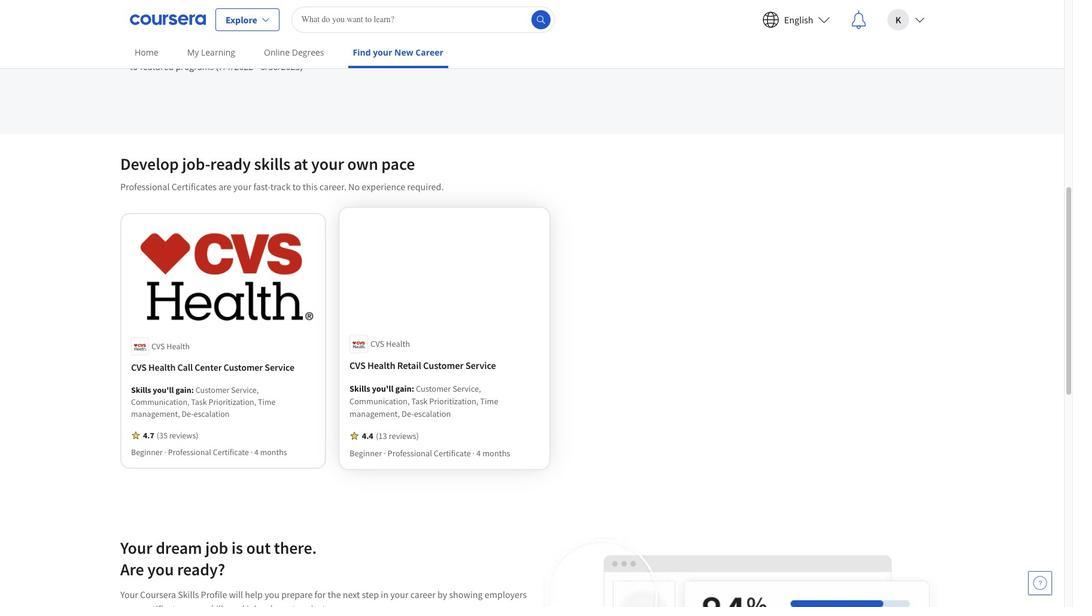 Task type: locate. For each thing, give the bounding box(es) containing it.
0 horizontal spatial management,
[[131, 409, 180, 420]]

beginner for cvs health call center customer service
[[131, 447, 163, 458]]

service, down cvs health call center customer service link
[[231, 385, 259, 396]]

1 horizontal spatial gain
[[395, 384, 412, 395]]

1 horizontal spatial months
[[482, 448, 510, 459]]

2 reviews) from the left
[[389, 431, 419, 442]]

escalation up 4.7 (35 reviews)
[[194, 409, 230, 420]]

0 horizontal spatial are
[[219, 181, 231, 193]]

1 vertical spatial are
[[219, 181, 231, 193]]

1 horizontal spatial 4
[[476, 448, 481, 459]]

0 vertical spatial job-
[[182, 153, 210, 175]]

to inside '* median salary and job opening data are sourced from united states lightcast™ job postings report. data for job roles relevant to featured programs (7/1/2022 - 6/30/2023)'
[[130, 61, 138, 72]]

prioritization, for customer
[[429, 396, 479, 407]]

own
[[347, 153, 378, 175]]

beginner · professional certificate · 4 months for center
[[131, 447, 287, 458]]

1 horizontal spatial skills
[[254, 153, 290, 175]]

0 horizontal spatial skills you'll gain :
[[131, 385, 196, 396]]

skills you'll gain :
[[350, 384, 416, 395], [131, 385, 196, 396]]

0 horizontal spatial de-
[[182, 409, 194, 420]]

task down cvs health retail customer service
[[411, 396, 428, 407]]

1 horizontal spatial service
[[465, 360, 496, 372]]

beginner for cvs health retail customer service
[[350, 448, 382, 459]]

ready
[[210, 153, 251, 175]]

2 your from the top
[[120, 589, 138, 601]]

certificate
[[213, 447, 249, 458], [434, 448, 471, 459]]

1 vertical spatial for
[[315, 589, 326, 601]]

your left dream
[[120, 538, 152, 559]]

programs
[[176, 61, 214, 72]]

0 horizontal spatial months
[[260, 447, 287, 458]]

:
[[412, 384, 414, 395], [191, 385, 194, 396]]

and inside '* median salary and job opening data are sourced from united states lightcast™ job postings report. data for job roles relevant to featured programs (7/1/2022 - 6/30/2023)'
[[193, 47, 208, 58]]

required.
[[407, 181, 444, 193]]

to left 'this'
[[293, 181, 301, 193]]

relevant down 'prepare'
[[262, 603, 295, 608]]

k button
[[878, 0, 934, 39]]

1 vertical spatial skills
[[207, 603, 227, 608]]

beginner down "4.4" on the bottom left of page
[[350, 448, 382, 459]]

0 horizontal spatial and
[[193, 47, 208, 58]]

develop job-ready skills at your own pace professional certificates are your fast-track to this career. no experience required.
[[120, 153, 444, 193]]

0 horizontal spatial prioritization,
[[209, 397, 256, 408]]

and up programs
[[193, 47, 208, 58]]

for right data
[[548, 47, 559, 58]]

professional down 4.4 (13 reviews)
[[388, 448, 432, 459]]

showing
[[449, 589, 483, 601]]

task
[[411, 396, 428, 407], [191, 397, 207, 408]]

customer service, communication, task prioritization, time management, de-escalation for center
[[131, 385, 276, 420]]

0 vertical spatial and
[[193, 47, 208, 58]]

customer service, communication, task prioritization, time management, de-escalation down cvs health retail customer service
[[350, 384, 498, 420]]

reviews) right (13
[[389, 431, 419, 442]]

4.7 (35 reviews)
[[143, 430, 198, 441]]

6/30/2023)
[[260, 61, 303, 72]]

1 vertical spatial you
[[265, 589, 279, 601]]

are inside develop job-ready skills at your own pace professional certificates are your fast-track to this career. no experience required.
[[219, 181, 231, 193]]

your
[[373, 47, 392, 58], [311, 153, 344, 175], [233, 181, 251, 193], [390, 589, 409, 601], [120, 603, 138, 608]]

professional
[[120, 181, 170, 193], [168, 447, 211, 458], [388, 448, 432, 459]]

0 vertical spatial are
[[279, 47, 291, 58]]

and inside your coursera skills profile will help you prepare for the next step in your career by showing employers your certificates, new skills and job-relevant projects.
[[229, 603, 245, 608]]

0 vertical spatial for
[[548, 47, 559, 58]]

your
[[120, 538, 152, 559], [120, 589, 138, 601]]

customer service, communication, task prioritization, time management, de-escalation down center
[[131, 385, 276, 420]]

certificates
[[172, 181, 217, 193]]

beginner · professional certificate · 4 months
[[131, 447, 287, 458], [350, 448, 510, 459]]

1 vertical spatial and
[[229, 603, 245, 608]]

1 horizontal spatial cvs health
[[371, 339, 410, 350]]

communication, for call
[[131, 397, 189, 408]]

track
[[270, 181, 291, 193]]

1 vertical spatial your
[[120, 589, 138, 601]]

you inside your coursera skills profile will help you prepare for the next step in your career by showing employers your certificates, new skills and job-relevant projects.
[[265, 589, 279, 601]]

the
[[328, 589, 341, 601]]

skills you'll gain : down call
[[131, 385, 196, 396]]

1 horizontal spatial you'll
[[372, 384, 394, 395]]

0 horizontal spatial beginner · professional certificate · 4 months
[[131, 447, 287, 458]]

4.4 (13 reviews)
[[362, 431, 419, 442]]

0 horizontal spatial service,
[[231, 385, 259, 396]]

cvs health retail customer service
[[350, 360, 496, 372]]

de- up 4.4 (13 reviews)
[[402, 409, 414, 420]]

cvs health up call
[[151, 341, 190, 352]]

1 horizontal spatial escalation
[[414, 409, 451, 420]]

1 horizontal spatial prioritization,
[[429, 396, 479, 407]]

skills up 4.7
[[131, 385, 151, 396]]

4
[[254, 447, 258, 458], [476, 448, 481, 459]]

1 vertical spatial relevant
[[262, 603, 295, 608]]

gain for call
[[176, 385, 191, 396]]

1 horizontal spatial to
[[293, 181, 301, 193]]

de- for call
[[182, 409, 194, 420]]

you right help
[[265, 589, 279, 601]]

job- down help
[[247, 603, 262, 608]]

your for your dream job is out there. are you ready?
[[120, 538, 152, 559]]

relevant inside your coursera skills profile will help you prepare for the next step in your career by showing employers your certificates, new skills and job-relevant projects.
[[262, 603, 295, 608]]

dream
[[156, 538, 202, 559]]

customer right center
[[224, 362, 263, 374]]

1 vertical spatial to
[[293, 181, 301, 193]]

management, up (13
[[350, 409, 400, 420]]

health inside cvs health call center customer service link
[[148, 362, 176, 374]]

0 vertical spatial to
[[130, 61, 138, 72]]

cvs inside 'link'
[[350, 360, 366, 372]]

your left fast-
[[233, 181, 251, 193]]

communication, up (35
[[131, 397, 189, 408]]

you'll down cvs health retail customer service
[[372, 384, 394, 395]]

job
[[211, 47, 223, 58], [561, 47, 573, 58], [205, 538, 228, 559]]

develop
[[120, 153, 179, 175]]

states
[[377, 47, 401, 58]]

1 horizontal spatial task
[[411, 396, 428, 407]]

your dream job is out there. are you ready?
[[120, 538, 317, 581]]

de-
[[402, 409, 414, 420], [182, 409, 194, 420]]

your right in
[[390, 589, 409, 601]]

0 vertical spatial you
[[147, 559, 174, 581]]

you'll for retail
[[372, 384, 394, 395]]

career
[[410, 589, 436, 601]]

time down cvs health call center customer service link
[[258, 397, 276, 408]]

relevant right roles at top right
[[597, 47, 629, 58]]

by
[[437, 589, 447, 601]]

1 horizontal spatial beginner · professional certificate · 4 months
[[350, 448, 510, 459]]

are
[[279, 47, 291, 58], [219, 181, 231, 193]]

skills up track
[[254, 153, 290, 175]]

reviews) for call
[[169, 430, 198, 441]]

0 horizontal spatial gain
[[176, 385, 191, 396]]

1 horizontal spatial skills
[[178, 589, 199, 601]]

service
[[465, 360, 496, 372], [265, 362, 294, 374]]

: down retail
[[412, 384, 414, 395]]

1 horizontal spatial job-
[[247, 603, 262, 608]]

0 horizontal spatial :
[[191, 385, 194, 396]]

professional inside develop job-ready skills at your own pace professional certificates are your fast-track to this career. no experience required.
[[120, 181, 170, 193]]

service inside cvs health retail customer service 'link'
[[465, 360, 496, 372]]

0 horizontal spatial customer service, communication, task prioritization, time management, de-escalation
[[131, 385, 276, 420]]

you'll up (35
[[153, 385, 174, 396]]

0 horizontal spatial for
[[315, 589, 326, 601]]

job- up certificates
[[182, 153, 210, 175]]

beginner · professional certificate · 4 months down 4.7 (35 reviews)
[[131, 447, 287, 458]]

customer right retail
[[423, 360, 464, 372]]

0 horizontal spatial reviews)
[[169, 430, 198, 441]]

and
[[193, 47, 208, 58], [229, 603, 245, 608]]

0 horizontal spatial relevant
[[262, 603, 295, 608]]

0 vertical spatial your
[[120, 538, 152, 559]]

beginner · professional certificate · 4 months down 4.4 (13 reviews)
[[350, 448, 510, 459]]

0 horizontal spatial you'll
[[153, 385, 174, 396]]

relevant inside '* median salary and job opening data are sourced from united states lightcast™ job postings report. data for job roles relevant to featured programs (7/1/2022 - 6/30/2023)'
[[597, 47, 629, 58]]

(13
[[376, 431, 387, 442]]

are up 6/30/2023)
[[279, 47, 291, 58]]

next
[[343, 589, 360, 601]]

0 horizontal spatial communication,
[[131, 397, 189, 408]]

and down "will"
[[229, 603, 245, 608]]

1 horizontal spatial de-
[[402, 409, 414, 420]]

your up career.
[[311, 153, 344, 175]]

management, up (35
[[131, 409, 180, 420]]

job left roles at top right
[[561, 47, 573, 58]]

months
[[260, 447, 287, 458], [482, 448, 510, 459]]

1 horizontal spatial beginner
[[350, 448, 382, 459]]

cvs health for retail
[[371, 339, 410, 350]]

gain down retail
[[395, 384, 412, 395]]

your down are
[[120, 589, 138, 601]]

1 horizontal spatial certificate
[[434, 448, 471, 459]]

1 horizontal spatial relevant
[[597, 47, 629, 58]]

help
[[245, 589, 263, 601]]

cvs health up retail
[[371, 339, 410, 350]]

0 horizontal spatial task
[[191, 397, 207, 408]]

cvs health
[[371, 339, 410, 350], [151, 341, 190, 352]]

1 horizontal spatial skills you'll gain :
[[350, 384, 416, 395]]

1 horizontal spatial service,
[[453, 384, 481, 395]]

you up coursera
[[147, 559, 174, 581]]

certificate for customer
[[434, 448, 471, 459]]

skills down profile
[[207, 603, 227, 608]]

cvs left call
[[131, 362, 147, 374]]

cvs health call center customer service
[[131, 362, 294, 374]]

home
[[135, 47, 158, 58]]

1 reviews) from the left
[[169, 430, 198, 441]]

you'll
[[372, 384, 394, 395], [153, 385, 174, 396]]

for
[[548, 47, 559, 58], [315, 589, 326, 601]]

cvs left retail
[[350, 360, 366, 372]]

experience
[[362, 181, 405, 193]]

for inside '* median salary and job opening data are sourced from united states lightcast™ job postings report. data for job roles relevant to featured programs (7/1/2022 - 6/30/2023)'
[[548, 47, 559, 58]]

find your new career
[[353, 47, 443, 58]]

0 vertical spatial skills
[[254, 153, 290, 175]]

to down * in the left of the page
[[130, 61, 138, 72]]

your inside your dream job is out there. are you ready?
[[120, 538, 152, 559]]

skills up new
[[178, 589, 199, 601]]

skills you'll gain : for retail
[[350, 384, 416, 395]]

0 horizontal spatial job-
[[182, 153, 210, 175]]

1 horizontal spatial management,
[[350, 409, 400, 420]]

cvs up cvs health retail customer service
[[371, 339, 384, 350]]

2 horizontal spatial skills
[[350, 384, 370, 395]]

median
[[137, 47, 166, 58]]

time down cvs health retail customer service 'link'
[[480, 396, 498, 407]]

report.
[[496, 47, 525, 58]]

your inside your coursera skills profile will help you prepare for the next step in your career by showing employers your certificates, new skills and job-relevant projects.
[[120, 589, 138, 601]]

escalation
[[414, 409, 451, 420], [194, 409, 230, 420]]

1 horizontal spatial and
[[229, 603, 245, 608]]

skills you'll gain : for call
[[131, 385, 196, 396]]

online degrees link
[[259, 39, 329, 66]]

0 horizontal spatial beginner
[[131, 447, 163, 458]]

professional down 'develop'
[[120, 181, 170, 193]]

are down ready
[[219, 181, 231, 193]]

health left call
[[148, 362, 176, 374]]

skills for cvs health retail customer service
[[350, 384, 370, 395]]

there.
[[274, 538, 317, 559]]

de- up 4.7 (35 reviews)
[[182, 409, 194, 420]]

0 horizontal spatial service
[[265, 362, 294, 374]]

1 horizontal spatial reviews)
[[389, 431, 419, 442]]

to
[[130, 61, 138, 72], [293, 181, 301, 193]]

1 horizontal spatial time
[[480, 396, 498, 407]]

prioritization, down cvs health call center customer service link
[[209, 397, 256, 408]]

: for retail
[[412, 384, 414, 395]]

beginner down 4.7
[[131, 447, 163, 458]]

you
[[147, 559, 174, 581], [265, 589, 279, 601]]

0 horizontal spatial certificate
[[213, 447, 249, 458]]

1 horizontal spatial :
[[412, 384, 414, 395]]

this
[[303, 181, 318, 193]]

de- for retail
[[402, 409, 414, 420]]

0 horizontal spatial 4
[[254, 447, 258, 458]]

0 vertical spatial relevant
[[597, 47, 629, 58]]

escalation for center
[[194, 409, 230, 420]]

skills up "4.4" on the bottom left of page
[[350, 384, 370, 395]]

data
[[527, 47, 545, 58]]

ready?
[[177, 559, 225, 581]]

skills inside your coursera skills profile will help you prepare for the next step in your career by showing employers your certificates, new skills and job-relevant projects.
[[207, 603, 227, 608]]

professional down 4.7 (35 reviews)
[[168, 447, 211, 458]]

prioritization,
[[429, 396, 479, 407], [209, 397, 256, 408]]

job left is
[[205, 538, 228, 559]]

health left retail
[[367, 360, 395, 372]]

communication, for retail
[[350, 396, 410, 407]]

skills
[[350, 384, 370, 395], [131, 385, 151, 396], [178, 589, 199, 601]]

management, for retail
[[350, 409, 400, 420]]

0 horizontal spatial time
[[258, 397, 276, 408]]

skills for cvs health call center customer service
[[131, 385, 151, 396]]

prioritization, down cvs health retail customer service 'link'
[[429, 396, 479, 407]]

health
[[386, 339, 410, 350], [167, 341, 190, 352], [367, 360, 395, 372], [148, 362, 176, 374]]

0 horizontal spatial escalation
[[194, 409, 230, 420]]

pace
[[381, 153, 415, 175]]

opening
[[225, 47, 257, 58]]

0 horizontal spatial skills
[[131, 385, 151, 396]]

service, down cvs health retail customer service 'link'
[[453, 384, 481, 395]]

escalation up 4.4 (13 reviews)
[[414, 409, 451, 420]]

skills
[[254, 153, 290, 175], [207, 603, 227, 608]]

0 horizontal spatial cvs health
[[151, 341, 190, 352]]

customer service, communication, task prioritization, time management, de-escalation
[[350, 384, 498, 420], [131, 385, 276, 420]]

reviews) for retail
[[389, 431, 419, 442]]

your for your coursera skills profile will help you prepare for the next step in your career by showing employers your certificates, new skills and job-relevant projects.
[[120, 589, 138, 601]]

task down center
[[191, 397, 207, 408]]

job-
[[182, 153, 210, 175], [247, 603, 262, 608]]

skills you'll gain : down retail
[[350, 384, 416, 395]]

for up projects.
[[315, 589, 326, 601]]

gain
[[395, 384, 412, 395], [176, 385, 191, 396]]

0 horizontal spatial you
[[147, 559, 174, 581]]

: down call
[[191, 385, 194, 396]]

english button
[[753, 0, 840, 39]]

None search field
[[291, 6, 555, 33]]

1 horizontal spatial customer service, communication, task prioritization, time management, de-escalation
[[350, 384, 498, 420]]

1 horizontal spatial you
[[265, 589, 279, 601]]

0 horizontal spatial skills
[[207, 603, 227, 608]]

cvs up cvs health call center customer service
[[151, 341, 165, 352]]

gain down call
[[176, 385, 191, 396]]

1 vertical spatial job-
[[247, 603, 262, 608]]

reviews)
[[169, 430, 198, 441], [389, 431, 419, 442]]

1 horizontal spatial communication,
[[350, 396, 410, 407]]

1 horizontal spatial are
[[279, 47, 291, 58]]

career.
[[319, 181, 346, 193]]

0 horizontal spatial to
[[130, 61, 138, 72]]

communication,
[[350, 396, 410, 407], [131, 397, 189, 408]]

communication, up (13
[[350, 396, 410, 407]]

are inside '* median salary and job opening data are sourced from united states lightcast™ job postings report. data for job roles relevant to featured programs (7/1/2022 - 6/30/2023)'
[[279, 47, 291, 58]]

1 your from the top
[[120, 538, 152, 559]]

certificate for center
[[213, 447, 249, 458]]

service, for service
[[453, 384, 481, 395]]

reviews) right (35
[[169, 430, 198, 441]]

1 horizontal spatial for
[[548, 47, 559, 58]]



Task type: vqa. For each thing, say whether or not it's contained in the screenshot.
Certificate
yes



Task type: describe. For each thing, give the bounding box(es) containing it.
are
[[120, 559, 144, 581]]

task for customer
[[411, 396, 428, 407]]

prioritization, for center
[[209, 397, 256, 408]]

task for center
[[191, 397, 207, 408]]

projects.
[[297, 603, 332, 608]]

-
[[256, 61, 258, 72]]

explore button
[[215, 8, 279, 31]]

career
[[416, 47, 443, 58]]

retail
[[397, 360, 421, 372]]

your coursera skills profile will help you prepare for the next step in your career by showing employers your certificates, new skills and job-relevant projects.
[[120, 589, 527, 608]]

postings
[[461, 47, 494, 58]]

united
[[349, 47, 375, 58]]

job up "(7/1/2022"
[[211, 47, 223, 58]]

job- inside your coursera skills profile will help you prepare for the next step in your career by showing employers your certificates, new skills and job-relevant projects.
[[247, 603, 262, 608]]

my learning
[[187, 47, 235, 58]]

k
[[896, 13, 901, 25]]

time for service
[[480, 396, 498, 407]]

learning
[[201, 47, 235, 58]]

at
[[294, 153, 308, 175]]

customer service, communication, task prioritization, time management, de-escalation for customer
[[350, 384, 498, 420]]

: for call
[[191, 385, 194, 396]]

cvs health retail customer service link
[[350, 359, 539, 373]]

no
[[348, 181, 360, 193]]

online
[[264, 47, 290, 58]]

help center image
[[1033, 576, 1047, 591]]

data
[[259, 47, 277, 58]]

to inside develop job-ready skills at your own pace professional certificates are your fast-track to this career. no experience required.
[[293, 181, 301, 193]]

(7/1/2022
[[216, 61, 253, 72]]

out
[[246, 538, 271, 559]]

What do you want to learn? text field
[[291, 6, 555, 33]]

service inside cvs health call center customer service link
[[265, 362, 294, 374]]

professional for cvs health call center customer service
[[168, 447, 211, 458]]

time for customer
[[258, 397, 276, 408]]

from
[[327, 47, 346, 58]]

your left certificates, on the left of page
[[120, 603, 138, 608]]

find your new career link
[[348, 39, 448, 68]]

online degrees
[[264, 47, 324, 58]]

roles
[[576, 47, 595, 58]]

customer down cvs health call center customer service
[[196, 385, 229, 396]]

featured
[[140, 61, 174, 72]]

escalation for customer
[[414, 409, 451, 420]]

new
[[394, 47, 413, 58]]

sourced
[[294, 47, 325, 58]]

fast-
[[253, 181, 270, 193]]

cvs health call center customer service link
[[131, 360, 315, 375]]

professional for cvs health retail customer service
[[388, 448, 432, 459]]

(35
[[157, 430, 168, 441]]

lightcast™
[[403, 47, 444, 58]]

will
[[229, 589, 243, 601]]

certificates,
[[140, 603, 187, 608]]

health inside cvs health retail customer service 'link'
[[367, 360, 395, 372]]

english
[[784, 13, 813, 25]]

profile
[[201, 589, 227, 601]]

for inside your coursera skills profile will help you prepare for the next step in your career by showing employers your certificates, new skills and job-relevant projects.
[[315, 589, 326, 601]]

4.4
[[362, 431, 373, 442]]

4.7
[[143, 430, 154, 441]]

skills inside your coursera skills profile will help you prepare for the next step in your career by showing employers your certificates, new skills and job-relevant projects.
[[178, 589, 199, 601]]

new
[[188, 603, 205, 608]]

coursera
[[140, 589, 176, 601]]

job
[[446, 47, 459, 58]]

call
[[177, 362, 193, 374]]

* median salary and job opening data are sourced from united states lightcast™ job postings report. data for job roles relevant to featured programs (7/1/2022 - 6/30/2023)
[[130, 47, 629, 72]]

months for service
[[482, 448, 510, 459]]

center
[[195, 362, 222, 374]]

management, for call
[[131, 409, 180, 420]]

my
[[187, 47, 199, 58]]

your right find
[[373, 47, 392, 58]]

health up retail
[[386, 339, 410, 350]]

degrees
[[292, 47, 324, 58]]

customer inside cvs health retail customer service 'link'
[[423, 360, 464, 372]]

health up call
[[167, 341, 190, 352]]

salary
[[168, 47, 191, 58]]

beginner · professional certificate · 4 months for customer
[[350, 448, 510, 459]]

job- inside develop job-ready skills at your own pace professional certificates are your fast-track to this career. no experience required.
[[182, 153, 210, 175]]

4 for customer
[[254, 447, 258, 458]]

you'll for call
[[153, 385, 174, 396]]

4 for service
[[476, 448, 481, 459]]

find
[[353, 47, 371, 58]]

employers
[[485, 589, 527, 601]]

is
[[231, 538, 243, 559]]

cvs health for call
[[151, 341, 190, 352]]

gain for retail
[[395, 384, 412, 395]]

my learning link
[[182, 39, 240, 66]]

months for customer
[[260, 447, 287, 458]]

prepare
[[281, 589, 313, 601]]

coursera image
[[130, 10, 206, 29]]

in
[[381, 589, 388, 601]]

service, for customer
[[231, 385, 259, 396]]

explore
[[226, 13, 257, 25]]

graphic of the learner profile page image
[[532, 538, 944, 608]]

you inside your dream job is out there. are you ready?
[[147, 559, 174, 581]]

*
[[130, 47, 135, 58]]

customer down cvs health retail customer service
[[416, 384, 451, 395]]

step
[[362, 589, 379, 601]]

home link
[[130, 39, 163, 66]]

customer inside cvs health call center customer service link
[[224, 362, 263, 374]]

skills inside develop job-ready skills at your own pace professional certificates are your fast-track to this career. no experience required.
[[254, 153, 290, 175]]

job inside your dream job is out there. are you ready?
[[205, 538, 228, 559]]



